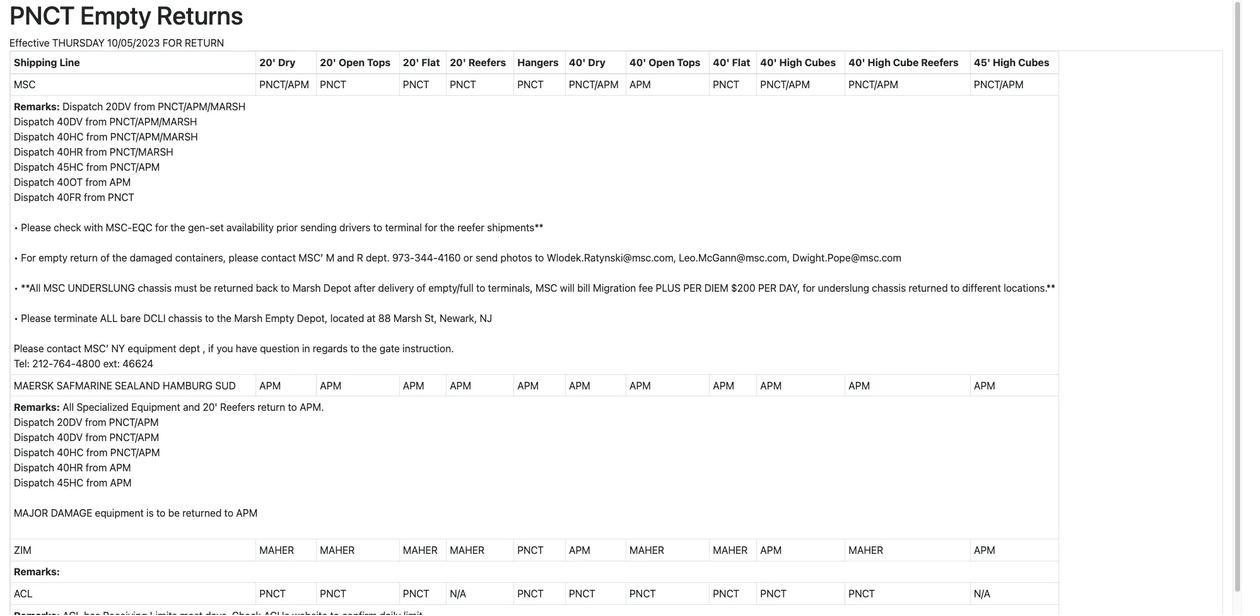 Task type: vqa. For each thing, say whether or not it's contained in the screenshot.


Task type: describe. For each thing, give the bounding box(es) containing it.
major damage equipment is to be returned to apm
[[14, 508, 258, 519]]

45hc inside remarks: all specialized equipment and 20' reefers return to apm. dispatch 20dv from pnct/apm dispatch 40dv from pnct/apm dispatch 40hc from pnct/apm dispatch 40hr from apm dispatch 45hc from apm
[[57, 478, 84, 489]]

1 vertical spatial pnct/apm/marsh
[[109, 116, 197, 127]]

0 vertical spatial of
[[100, 252, 110, 264]]

ny
[[111, 343, 125, 355]]

40hr inside remarks: dispatch 20dv from pnct/apm/marsh dispatch 40dv from pnct/apm/marsh dispatch 40hc from pnct/apm/marsh dispatch 40hr from pnct/marsh dispatch 45hc from pnct/apm dispatch 40ot from apm dispatch 40fr from pnct
[[57, 146, 83, 158]]

6 maher from the left
[[713, 545, 748, 556]]

1 maher from the left
[[259, 545, 294, 556]]

open for 20'
[[339, 57, 365, 68]]

pnct inside remarks: dispatch 20dv from pnct/apm/marsh dispatch 40dv from pnct/apm/marsh dispatch 40hc from pnct/apm/marsh dispatch 40hr from pnct/marsh dispatch 45hc from pnct/apm dispatch 40ot from apm dispatch 40fr from pnct
[[108, 192, 134, 203]]

empty
[[39, 252, 67, 264]]

20' flat
[[403, 57, 440, 68]]

0 horizontal spatial empty
[[80, 0, 151, 30]]

hangers
[[517, 57, 559, 68]]

1 horizontal spatial be
[[200, 283, 211, 294]]

back
[[256, 283, 278, 294]]

gate
[[380, 343, 400, 355]]

high for 45' high cubes
[[993, 57, 1016, 68]]

7 maher from the left
[[849, 545, 883, 556]]

apm.
[[300, 402, 324, 413]]

acl
[[14, 589, 33, 600]]

to inside remarks: all specialized equipment and 20' reefers return to apm. dispatch 20dv from pnct/apm dispatch 40dv from pnct/apm dispatch 40hc from pnct/apm dispatch 40hr from apm dispatch 45hc from apm
[[288, 402, 297, 413]]

1 per from the left
[[683, 283, 702, 294]]

• please check with msc-eqc for the gen-set availability prior sending drivers to terminal for the reefer shipments**
[[14, 222, 544, 233]]

instruction.
[[403, 343, 454, 355]]

0 horizontal spatial for
[[155, 222, 168, 233]]

1 horizontal spatial reefers
[[468, 57, 506, 68]]

4800
[[76, 358, 101, 370]]

eqc
[[132, 222, 153, 233]]

3 remarks: from the top
[[14, 567, 60, 578]]

wlodek.ratynski@msc.com,
[[547, 252, 676, 264]]

fee
[[639, 283, 653, 294]]

after
[[354, 283, 375, 294]]

sending
[[300, 222, 337, 233]]

m
[[326, 252, 335, 264]]

drivers
[[339, 222, 371, 233]]

r
[[357, 252, 363, 264]]

20' for 20' flat
[[403, 57, 419, 68]]

return
[[185, 37, 224, 49]]

maersk
[[14, 380, 54, 392]]

bill
[[577, 283, 590, 294]]

all
[[100, 313, 118, 324]]

specialized
[[77, 402, 129, 413]]

20' dry
[[259, 57, 296, 68]]

please inside please contact msc' ny equipment dept , if you have question in regards to the gate instruction. tel: 212-764-4800 ext: 46624
[[14, 343, 44, 355]]

973-
[[392, 252, 415, 264]]

40' dry
[[569, 57, 606, 68]]

40hr inside remarks: all specialized equipment and 20' reefers return to apm. dispatch 20dv from pnct/apm dispatch 40dv from pnct/apm dispatch 40hc from pnct/apm dispatch 40hr from apm dispatch 45hc from apm
[[57, 463, 83, 474]]

**all
[[21, 283, 41, 294]]

if
[[208, 343, 214, 355]]

2 horizontal spatial reefers
[[921, 57, 959, 68]]

4160
[[438, 252, 461, 264]]

sud
[[215, 380, 236, 392]]

20' for 20' dry
[[259, 57, 276, 68]]

• for • please check with msc-eqc for the gen-set availability prior sending drivers to terminal for the reefer shipments**
[[14, 222, 18, 233]]

damaged
[[130, 252, 173, 264]]

pnct empty returns
[[9, 0, 243, 30]]

with
[[84, 222, 103, 233]]

to inside please contact msc' ny equipment dept , if you have question in regards to the gate instruction. tel: 212-764-4800 ext: 46624
[[350, 343, 360, 355]]

terminate
[[54, 313, 97, 324]]

or
[[464, 252, 473, 264]]

reefer
[[457, 222, 485, 233]]

1 vertical spatial of
[[417, 283, 426, 294]]

safmarine
[[57, 380, 112, 392]]

45' high cubes
[[974, 57, 1050, 68]]

remarks: all specialized equipment and 20' reefers return to apm. dispatch 20dv from pnct/apm dispatch 40dv from pnct/apm dispatch 40hc from pnct/apm dispatch 40hr from apm dispatch 45hc from apm
[[14, 402, 324, 489]]

764-
[[53, 358, 76, 370]]

$200
[[731, 283, 756, 294]]

remarks: for all
[[14, 402, 60, 413]]

0 vertical spatial msc'
[[299, 252, 323, 264]]

is
[[146, 508, 154, 519]]

cube
[[893, 57, 919, 68]]

remarks: for dispatch
[[14, 101, 60, 112]]

in
[[302, 343, 310, 355]]

open for 40'
[[649, 57, 675, 68]]

nj
[[480, 313, 492, 324]]

20' for 20' reefers
[[450, 57, 466, 68]]

equipment
[[131, 402, 180, 413]]

20dv inside remarks: dispatch 20dv from pnct/apm/marsh dispatch 40dv from pnct/apm/marsh dispatch 40hc from pnct/apm/marsh dispatch 40hr from pnct/marsh dispatch 45hc from pnct/apm dispatch 40ot from apm dispatch 40fr from pnct
[[106, 101, 131, 112]]

40' for 40' flat
[[713, 57, 730, 68]]

2 maher from the left
[[320, 545, 355, 556]]

• for •  for empty return of the damaged containers, please contact msc' m and r dept. 973-344-4160 or send photos  to wlodek.ratynski@msc.com, leo.mcgann@msc.com, dwight.pope@msc.com
[[14, 252, 18, 264]]

dry for 40' dry
[[588, 57, 606, 68]]

prior
[[276, 222, 298, 233]]

please
[[229, 252, 259, 264]]

diem
[[704, 283, 729, 294]]

dept.
[[366, 252, 390, 264]]

dry for 20' dry
[[278, 57, 296, 68]]

different
[[962, 283, 1001, 294]]

regards
[[313, 343, 348, 355]]

40hc inside remarks: dispatch 20dv from pnct/apm/marsh dispatch 40dv from pnct/apm/marsh dispatch 40hc from pnct/apm/marsh dispatch 40hr from pnct/marsh dispatch 45hc from pnct/apm dispatch 40ot from apm dispatch 40fr from pnct
[[57, 131, 84, 143]]

tops for 40' open tops
[[677, 57, 701, 68]]

dwight.pope@msc.com
[[793, 252, 902, 264]]

5 maher from the left
[[630, 545, 664, 556]]

40dv inside remarks: all specialized equipment and 20' reefers return to apm. dispatch 20dv from pnct/apm dispatch 40dv from pnct/apm dispatch 40hc from pnct/apm dispatch 40hr from apm dispatch 45hc from apm
[[57, 432, 83, 444]]

2 horizontal spatial msc
[[536, 283, 557, 294]]

20dv inside remarks: all specialized equipment and 20' reefers return to apm. dispatch 20dv from pnct/apm dispatch 40dv from pnct/apm dispatch 40hc from pnct/apm dispatch 40hr from apm dispatch 45hc from apm
[[57, 417, 82, 428]]

and inside remarks: all specialized equipment and 20' reefers return to apm. dispatch 20dv from pnct/apm dispatch 40dv from pnct/apm dispatch 40hc from pnct/apm dispatch 40hr from apm dispatch 45hc from apm
[[183, 402, 200, 413]]

1 horizontal spatial for
[[425, 222, 437, 233]]

2 horizontal spatial for
[[803, 283, 815, 294]]

20' reefers
[[450, 57, 506, 68]]

equipment inside please contact msc' ny equipment dept , if you have question in regards to the gate instruction. tel: 212-764-4800 ext: 46624
[[128, 343, 176, 355]]

at
[[367, 313, 376, 324]]

40hc inside remarks: all specialized equipment and 20' reefers return to apm. dispatch 20dv from pnct/apm dispatch 40dv from pnct/apm dispatch 40hc from pnct/apm dispatch 40hr from apm dispatch 45hc from apm
[[57, 447, 84, 459]]

212-
[[32, 358, 53, 370]]

day,
[[779, 283, 800, 294]]

1 vertical spatial empty
[[265, 313, 294, 324]]

40' high cubes
[[760, 57, 836, 68]]

zim
[[14, 545, 31, 556]]

40' for 40' high cubes
[[760, 57, 777, 68]]

45hc inside remarks: dispatch 20dv from pnct/apm/marsh dispatch 40dv from pnct/apm/marsh dispatch 40hc from pnct/apm/marsh dispatch 40hr from pnct/marsh dispatch 45hc from pnct/apm dispatch 40ot from apm dispatch 40fr from pnct
[[57, 161, 84, 173]]

please for terminate
[[21, 313, 51, 324]]

please contact msc' ny equipment dept , if you have question in regards to the gate instruction. tel: 212-764-4800 ext: 46624
[[14, 343, 454, 370]]

pnct/apm inside remarks: dispatch 20dv from pnct/apm/marsh dispatch 40dv from pnct/apm/marsh dispatch 40hc from pnct/apm/marsh dispatch 40hr from pnct/marsh dispatch 45hc from pnct/apm dispatch 40ot from apm dispatch 40fr from pnct
[[110, 161, 160, 173]]

terminal
[[385, 222, 422, 233]]

contact inside please contact msc' ny equipment dept , if you have question in regards to the gate instruction. tel: 212-764-4800 ext: 46624
[[47, 343, 81, 355]]

thursday
[[52, 37, 105, 49]]

ext:
[[103, 358, 120, 370]]

• for • **all msc underslung chassis must be returned back to marsh depot after delivery of empty/full to terminals, msc will bill migration fee plus per diem $200 per day, for underslung chassis returned to different locations.**
[[14, 283, 18, 294]]

for
[[163, 37, 182, 49]]

2 per from the left
[[758, 283, 777, 294]]

for
[[21, 252, 36, 264]]



Task type: locate. For each thing, give the bounding box(es) containing it.
0 vertical spatial contact
[[261, 252, 296, 264]]

be right must
[[200, 283, 211, 294]]

40' right 40' open tops
[[713, 57, 730, 68]]

344-
[[414, 252, 438, 264]]

2 • from the top
[[14, 252, 18, 264]]

40' flat
[[713, 57, 750, 68]]

high left cube
[[868, 57, 891, 68]]

effective thursday 10/05/2023 for return
[[9, 37, 224, 49]]

0 vertical spatial 40hc
[[57, 131, 84, 143]]

returns
[[157, 0, 243, 30]]

shipments**
[[487, 222, 544, 233]]

remarks: inside remarks: all specialized equipment and 20' reefers return to apm. dispatch 20dv from pnct/apm dispatch 40dv from pnct/apm dispatch 40hc from pnct/apm dispatch 40hr from apm dispatch 45hc from apm
[[14, 402, 60, 413]]

0 horizontal spatial high
[[779, 57, 802, 68]]

shipping line
[[14, 57, 80, 68]]

be right is
[[168, 508, 180, 519]]

and left r
[[337, 252, 354, 264]]

please up tel:
[[14, 343, 44, 355]]

1 40hc from the top
[[57, 131, 84, 143]]

0 vertical spatial be
[[200, 283, 211, 294]]

you
[[217, 343, 233, 355]]

1 vertical spatial return
[[258, 402, 285, 413]]

40dv inside remarks: dispatch 20dv from pnct/apm/marsh dispatch 40dv from pnct/apm/marsh dispatch 40hc from pnct/apm/marsh dispatch 40hr from pnct/marsh dispatch 45hc from pnct/apm dispatch 40ot from apm dispatch 40fr from pnct
[[57, 116, 83, 127]]

marsh left st, in the bottom left of the page
[[393, 313, 422, 324]]

check
[[54, 222, 81, 233]]

high for 40' high cube reefers
[[868, 57, 891, 68]]

per
[[683, 283, 702, 294], [758, 283, 777, 294]]

for right day,
[[803, 283, 815, 294]]

0 horizontal spatial cubes
[[805, 57, 836, 68]]

45'
[[974, 57, 991, 68]]

0 horizontal spatial open
[[339, 57, 365, 68]]

0 horizontal spatial 20dv
[[57, 417, 82, 428]]

3 maher from the left
[[403, 545, 438, 556]]

0 horizontal spatial marsh
[[234, 313, 263, 324]]

2 flat from the left
[[732, 57, 750, 68]]

msc' inside please contact msc' ny equipment dept , if you have question in regards to the gate instruction. tel: 212-764-4800 ext: 46624
[[84, 343, 109, 355]]

and down hamburg
[[183, 402, 200, 413]]

•  for empty return of the damaged containers, please contact msc' m and r dept. 973-344-4160 or send photos  to wlodek.ratynski@msc.com, leo.mcgann@msc.com, dwight.pope@msc.com
[[14, 252, 902, 264]]

40'
[[569, 57, 586, 68], [630, 57, 646, 68], [713, 57, 730, 68], [760, 57, 777, 68], [849, 57, 865, 68]]

40' for 40' open tops
[[630, 57, 646, 68]]

for right eqc
[[155, 222, 168, 233]]

0 vertical spatial 40dv
[[57, 116, 83, 127]]

0 horizontal spatial return
[[70, 252, 98, 264]]

depot
[[323, 283, 351, 294]]

1 • from the top
[[14, 222, 18, 233]]

• please terminate all bare dcli chassis to the marsh empty depot, located at 88 marsh st, newark, nj
[[14, 313, 492, 324]]

to
[[373, 222, 382, 233], [535, 252, 544, 264], [281, 283, 290, 294], [476, 283, 485, 294], [951, 283, 960, 294], [205, 313, 214, 324], [350, 343, 360, 355], [288, 402, 297, 413], [156, 508, 166, 519], [224, 508, 233, 519]]

40' for 40' dry
[[569, 57, 586, 68]]

msc'
[[299, 252, 323, 264], [84, 343, 109, 355]]

reefers inside remarks: all specialized equipment and 20' reefers return to apm. dispatch 20dv from pnct/apm dispatch 40dv from pnct/apm dispatch 40hc from pnct/apm dispatch 40hr from apm dispatch 45hc from apm
[[220, 402, 255, 413]]

1 vertical spatial 45hc
[[57, 478, 84, 489]]

reefers
[[468, 57, 506, 68], [921, 57, 959, 68], [220, 402, 255, 413]]

0 horizontal spatial n/a
[[450, 589, 466, 600]]

return right empty
[[70, 252, 98, 264]]

4 40' from the left
[[760, 57, 777, 68]]

0 vertical spatial empty
[[80, 0, 151, 30]]

underslung
[[818, 283, 869, 294]]

msc right '**all'
[[43, 283, 65, 294]]

1 vertical spatial contact
[[47, 343, 81, 355]]

chassis right underslung
[[872, 283, 906, 294]]

2 40hr from the top
[[57, 463, 83, 474]]

per left day,
[[758, 283, 777, 294]]

effective
[[9, 37, 50, 49]]

• left '**all'
[[14, 283, 18, 294]]

1 horizontal spatial flat
[[732, 57, 750, 68]]

0 horizontal spatial dry
[[278, 57, 296, 68]]

pnct/apm/marsh
[[158, 101, 246, 112], [109, 116, 197, 127], [110, 131, 198, 143]]

availability
[[226, 222, 274, 233]]

4 maher from the left
[[450, 545, 485, 556]]

2 open from the left
[[649, 57, 675, 68]]

0 vertical spatial and
[[337, 252, 354, 264]]

high right "40' flat"
[[779, 57, 802, 68]]

n/a
[[450, 589, 466, 600], [974, 589, 991, 600]]

chassis down must
[[168, 313, 202, 324]]

1 horizontal spatial 20dv
[[106, 101, 131, 112]]

2 vertical spatial remarks:
[[14, 567, 60, 578]]

40hr up damage
[[57, 463, 83, 474]]

0 horizontal spatial msc'
[[84, 343, 109, 355]]

0 horizontal spatial and
[[183, 402, 200, 413]]

the left gen-
[[170, 222, 185, 233]]

equipment left is
[[95, 508, 144, 519]]

88
[[378, 313, 391, 324]]

2 cubes from the left
[[1018, 57, 1050, 68]]

40hc
[[57, 131, 84, 143], [57, 447, 84, 459]]

1 40dv from the top
[[57, 116, 83, 127]]

0 horizontal spatial be
[[168, 508, 180, 519]]

40hc up 40ot
[[57, 131, 84, 143]]

msc' left m
[[299, 252, 323, 264]]

maher
[[259, 545, 294, 556], [320, 545, 355, 556], [403, 545, 438, 556], [450, 545, 485, 556], [630, 545, 664, 556], [713, 545, 748, 556], [849, 545, 883, 556]]

1 remarks: from the top
[[14, 101, 60, 112]]

of right the delivery
[[417, 283, 426, 294]]

of up the underslung
[[100, 252, 110, 264]]

40dv down all
[[57, 432, 83, 444]]

45hc up damage
[[57, 478, 84, 489]]

located
[[330, 313, 364, 324]]

tops for 20' open tops
[[367, 57, 391, 68]]

cubes for 40' high cubes
[[805, 57, 836, 68]]

1 horizontal spatial msc
[[43, 283, 65, 294]]

40hr up 40ot
[[57, 146, 83, 158]]

1 vertical spatial 20dv
[[57, 417, 82, 428]]

1 horizontal spatial contact
[[261, 252, 296, 264]]

msc' up 4800 at the left of page
[[84, 343, 109, 355]]

locations.**
[[1004, 283, 1056, 294]]

the inside please contact msc' ny equipment dept , if you have question in regards to the gate instruction. tel: 212-764-4800 ext: 46624
[[362, 343, 377, 355]]

flat left 40' high cubes
[[732, 57, 750, 68]]

20' open tops
[[320, 57, 391, 68]]

0 vertical spatial please
[[21, 222, 51, 233]]

2 high from the left
[[868, 57, 891, 68]]

high for 40' high cubes
[[779, 57, 802, 68]]

dcli
[[143, 313, 166, 324]]

cubes for 45' high cubes
[[1018, 57, 1050, 68]]

returned left different in the top right of the page
[[909, 283, 948, 294]]

1 horizontal spatial return
[[258, 402, 285, 413]]

1 vertical spatial please
[[21, 313, 51, 324]]

marsh up have
[[234, 313, 263, 324]]

2 45hc from the top
[[57, 478, 84, 489]]

• left for
[[14, 252, 18, 264]]

20dv up pnct/marsh
[[106, 101, 131, 112]]

line
[[59, 57, 80, 68]]

delivery
[[378, 283, 414, 294]]

contact down • please check with msc-eqc for the gen-set availability prior sending drivers to terminal for the reefer shipments**
[[261, 252, 296, 264]]

1 vertical spatial be
[[168, 508, 180, 519]]

please for check
[[21, 222, 51, 233]]

1 horizontal spatial n/a
[[974, 589, 991, 600]]

0 horizontal spatial tops
[[367, 57, 391, 68]]

1 horizontal spatial tops
[[677, 57, 701, 68]]

the down msc-
[[112, 252, 127, 264]]

major
[[14, 508, 48, 519]]

marsh left depot
[[292, 283, 321, 294]]

remarks: inside remarks: dispatch 20dv from pnct/apm/marsh dispatch 40dv from pnct/apm/marsh dispatch 40hc from pnct/apm/marsh dispatch 40hr from pnct/marsh dispatch 45hc from pnct/apm dispatch 40ot from apm dispatch 40fr from pnct
[[14, 101, 60, 112]]

0 horizontal spatial contact
[[47, 343, 81, 355]]

1 vertical spatial remarks:
[[14, 402, 60, 413]]

will
[[560, 283, 575, 294]]

•
[[14, 222, 18, 233], [14, 252, 18, 264], [14, 283, 18, 294], [14, 313, 18, 324]]

5 40' from the left
[[849, 57, 865, 68]]

1 vertical spatial 40dv
[[57, 432, 83, 444]]

1 flat from the left
[[422, 57, 440, 68]]

question
[[260, 343, 299, 355]]

1 open from the left
[[339, 57, 365, 68]]

40ot
[[57, 177, 83, 188]]

reefers left hangers
[[468, 57, 506, 68]]

20' for 20' open tops
[[320, 57, 336, 68]]

flat left 20' reefers
[[422, 57, 440, 68]]

1 high from the left
[[779, 57, 802, 68]]

flat for 20' flat
[[422, 57, 440, 68]]

1 horizontal spatial of
[[417, 283, 426, 294]]

40' left cube
[[849, 57, 865, 68]]

remarks: up acl
[[14, 567, 60, 578]]

40' right hangers
[[569, 57, 586, 68]]

tops left "40' flat"
[[677, 57, 701, 68]]

4 • from the top
[[14, 313, 18, 324]]

returned right is
[[182, 508, 222, 519]]

bare
[[120, 313, 141, 324]]

1 dry from the left
[[278, 57, 296, 68]]

2 vertical spatial pnct/apm/marsh
[[110, 131, 198, 143]]

0 horizontal spatial msc
[[14, 79, 36, 90]]

1 horizontal spatial open
[[649, 57, 675, 68]]

empty
[[80, 0, 151, 30], [265, 313, 294, 324]]

0 vertical spatial 40hr
[[57, 146, 83, 158]]

1 horizontal spatial dry
[[588, 57, 606, 68]]

reefers right cube
[[921, 57, 959, 68]]

• left the check
[[14, 222, 18, 233]]

pnct/apm
[[259, 79, 309, 90], [569, 79, 619, 90], [760, 79, 810, 90], [849, 79, 898, 90], [974, 79, 1024, 90], [110, 161, 160, 173], [109, 417, 159, 428], [109, 432, 159, 444], [110, 447, 160, 459]]

1 cubes from the left
[[805, 57, 836, 68]]

40' high cube reefers
[[849, 57, 959, 68]]

maersk safmarine sealand hamburg sud
[[14, 380, 236, 392]]

per left diem
[[683, 283, 702, 294]]

1 horizontal spatial cubes
[[1018, 57, 1050, 68]]

high right the 45'
[[993, 57, 1016, 68]]

2 40dv from the top
[[57, 432, 83, 444]]

cubes
[[805, 57, 836, 68], [1018, 57, 1050, 68]]

,
[[203, 343, 206, 355]]

msc left will
[[536, 283, 557, 294]]

3 40' from the left
[[713, 57, 730, 68]]

apm inside remarks: dispatch 20dv from pnct/apm/marsh dispatch 40dv from pnct/apm/marsh dispatch 40hc from pnct/apm/marsh dispatch 40hr from pnct/marsh dispatch 45hc from pnct/apm dispatch 40ot from apm dispatch 40fr from pnct
[[109, 177, 131, 188]]

1 40hr from the top
[[57, 146, 83, 158]]

2 40hc from the top
[[57, 447, 84, 459]]

please up for
[[21, 222, 51, 233]]

0 horizontal spatial per
[[683, 283, 702, 294]]

2 remarks: from the top
[[14, 402, 60, 413]]

• up tel:
[[14, 313, 18, 324]]

must
[[174, 283, 197, 294]]

40dv down line
[[57, 116, 83, 127]]

sealand
[[115, 380, 160, 392]]

empty/full
[[428, 283, 474, 294]]

returned
[[214, 283, 253, 294], [909, 283, 948, 294], [182, 508, 222, 519]]

0 vertical spatial equipment
[[128, 343, 176, 355]]

3 • from the top
[[14, 283, 18, 294]]

0 vertical spatial return
[[70, 252, 98, 264]]

equipment up 46624
[[128, 343, 176, 355]]

please down '**all'
[[21, 313, 51, 324]]

newark,
[[440, 313, 477, 324]]

40' for 40' high cube reefers
[[849, 57, 865, 68]]

2 vertical spatial please
[[14, 343, 44, 355]]

1 vertical spatial 40hc
[[57, 447, 84, 459]]

1 tops from the left
[[367, 57, 391, 68]]

1 horizontal spatial and
[[337, 252, 354, 264]]

chassis up dcli
[[138, 283, 172, 294]]

1 vertical spatial equipment
[[95, 508, 144, 519]]

1 horizontal spatial marsh
[[292, 283, 321, 294]]

1 horizontal spatial per
[[758, 283, 777, 294]]

pnct/marsh
[[110, 146, 173, 158]]

0 vertical spatial pnct/apm/marsh
[[158, 101, 246, 112]]

0 vertical spatial 45hc
[[57, 161, 84, 173]]

1 40' from the left
[[569, 57, 586, 68]]

pnct
[[9, 0, 75, 30], [320, 79, 346, 90], [403, 79, 429, 90], [450, 79, 476, 90], [517, 79, 544, 90], [713, 79, 739, 90], [108, 192, 134, 203], [517, 545, 544, 556], [259, 589, 286, 600], [320, 589, 346, 600], [403, 589, 429, 600], [517, 589, 544, 600], [569, 589, 595, 600], [630, 589, 656, 600], [713, 589, 739, 600], [760, 589, 787, 600], [849, 589, 875, 600]]

20' inside remarks: all specialized equipment and 20' reefers return to apm. dispatch 20dv from pnct/apm dispatch 40dv from pnct/apm dispatch 40hc from pnct/apm dispatch 40hr from apm dispatch 45hc from apm
[[203, 402, 217, 413]]

2 n/a from the left
[[974, 589, 991, 600]]

2 40' from the left
[[630, 57, 646, 68]]

20dv
[[106, 101, 131, 112], [57, 417, 82, 428]]

40hr
[[57, 146, 83, 158], [57, 463, 83, 474]]

3 high from the left
[[993, 57, 1016, 68]]

return inside remarks: all specialized equipment and 20' reefers return to apm. dispatch 20dv from pnct/apm dispatch 40dv from pnct/apm dispatch 40hc from pnct/apm dispatch 40hr from apm dispatch 45hc from apm
[[258, 402, 285, 413]]

underslung
[[68, 283, 135, 294]]

dry
[[278, 57, 296, 68], [588, 57, 606, 68]]

2 horizontal spatial marsh
[[393, 313, 422, 324]]

photos
[[501, 252, 532, 264]]

tops left 20' flat
[[367, 57, 391, 68]]

empty up "effective thursday 10/05/2023 for return"
[[80, 0, 151, 30]]

contact
[[261, 252, 296, 264], [47, 343, 81, 355]]

2 tops from the left
[[677, 57, 701, 68]]

• for • please terminate all bare dcli chassis to the marsh empty depot, located at 88 marsh st, newark, nj
[[14, 313, 18, 324]]

shipping
[[14, 57, 57, 68]]

depot,
[[297, 313, 328, 324]]

reefers down sud
[[220, 402, 255, 413]]

10/05/2023
[[107, 37, 160, 49]]

45hc up 40ot
[[57, 161, 84, 173]]

the left gate
[[362, 343, 377, 355]]

return left apm.
[[258, 402, 285, 413]]

open
[[339, 57, 365, 68], [649, 57, 675, 68]]

msc down the shipping
[[14, 79, 36, 90]]

45hc
[[57, 161, 84, 173], [57, 478, 84, 489]]

remarks: down "maersk"
[[14, 402, 60, 413]]

high
[[779, 57, 802, 68], [868, 57, 891, 68], [993, 57, 1016, 68]]

1 vertical spatial and
[[183, 402, 200, 413]]

0 vertical spatial 20dv
[[106, 101, 131, 112]]

remarks: dispatch 20dv from pnct/apm/marsh dispatch 40dv from pnct/apm/marsh dispatch 40hc from pnct/apm/marsh dispatch 40hr from pnct/marsh dispatch 45hc from pnct/apm dispatch 40ot from apm dispatch 40fr from pnct
[[14, 101, 246, 203]]

1 vertical spatial msc'
[[84, 343, 109, 355]]

dept
[[179, 343, 200, 355]]

0 horizontal spatial of
[[100, 252, 110, 264]]

46624
[[123, 358, 153, 370]]

1 horizontal spatial empty
[[265, 313, 294, 324]]

empty up question
[[265, 313, 294, 324]]

1 n/a from the left
[[450, 589, 466, 600]]

tel:
[[14, 358, 30, 370]]

flat for 40' flat
[[732, 57, 750, 68]]

40hc down all
[[57, 447, 84, 459]]

remarks: down the shipping
[[14, 101, 60, 112]]

0 horizontal spatial flat
[[422, 57, 440, 68]]

1 45hc from the top
[[57, 161, 84, 173]]

returned down please at the left
[[214, 283, 253, 294]]

for right terminal
[[425, 222, 437, 233]]

40' right "40' flat"
[[760, 57, 777, 68]]

1 vertical spatial 40hr
[[57, 463, 83, 474]]

the up you
[[217, 313, 232, 324]]

2 horizontal spatial high
[[993, 57, 1016, 68]]

contact up 764-
[[47, 343, 81, 355]]

40' open tops
[[630, 57, 701, 68]]

40' right the 40' dry
[[630, 57, 646, 68]]

1 horizontal spatial msc'
[[299, 252, 323, 264]]

0 vertical spatial remarks:
[[14, 101, 60, 112]]

msc-
[[106, 222, 132, 233]]

0 horizontal spatial reefers
[[220, 402, 255, 413]]

st,
[[424, 313, 437, 324]]

2 dry from the left
[[588, 57, 606, 68]]

leo.mcgann@msc.com,
[[679, 252, 790, 264]]

the left reefer
[[440, 222, 455, 233]]

1 horizontal spatial high
[[868, 57, 891, 68]]

20dv down all
[[57, 417, 82, 428]]



